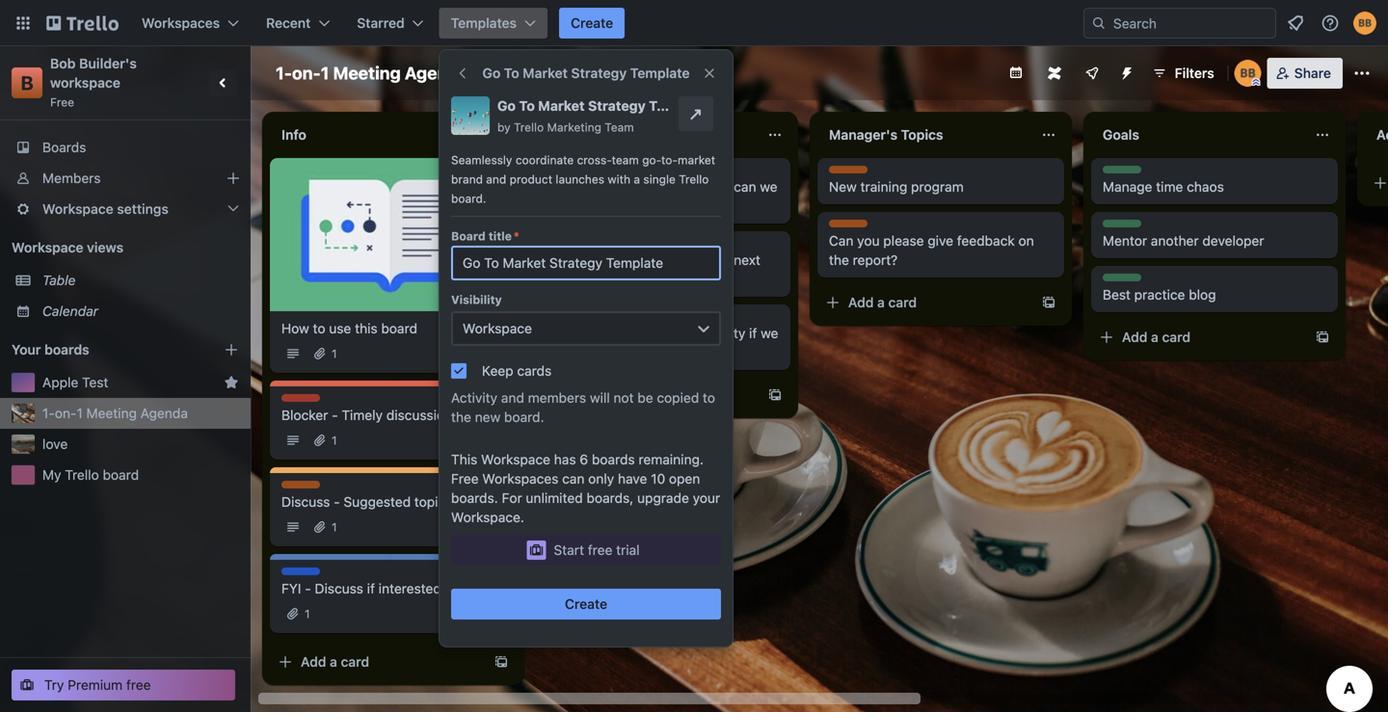 Task type: vqa. For each thing, say whether or not it's contained in the screenshot.
Tyler
no



Task type: locate. For each thing, give the bounding box(es) containing it.
1 vertical spatial on
[[1019, 233, 1034, 249]]

market inside go to market strategy template by trello marketing team
[[538, 98, 585, 114]]

workspace inside this workspace has 6 boards remaining. free workspaces can only have 10 open boards. for unlimited boards, upgrade your workspace.
[[481, 452, 550, 468]]

color: green, title: "goal" element down mentor
[[1103, 274, 1141, 288]]

3 goal from the top
[[1103, 275, 1128, 288]]

meeting down "test" on the left bottom of page
[[86, 405, 137, 421]]

0 vertical spatial workspaces
[[142, 15, 220, 31]]

1 down recent popup button
[[321, 63, 329, 83]]

market
[[523, 65, 568, 81], [538, 98, 585, 114]]

1-on-1 meeting agenda inside text field
[[276, 63, 468, 83]]

0 vertical spatial go
[[482, 65, 501, 81]]

0 horizontal spatial color: red, title: "blocker" element
[[281, 394, 323, 409]]

2 horizontal spatial trello
[[679, 173, 709, 186]]

1 color: green, title: "goal" element from the top
[[1103, 166, 1141, 180]]

0 horizontal spatial on-
[[55, 405, 77, 421]]

workspace for workspace settings
[[42, 201, 113, 217]]

1 vertical spatial and
[[501, 390, 524, 406]]

2 vertical spatial goal
[[1103, 275, 1128, 288]]

if inside discuss i think we can improve velocity if we make some tooling changes.
[[749, 325, 757, 341]]

0 vertical spatial 1-
[[276, 63, 292, 83]]

add a card for you
[[848, 295, 917, 310]]

workspace navigation collapse icon image
[[210, 69, 237, 96]]

2 goal from the top
[[1103, 221, 1128, 234]]

template left close popover image
[[630, 65, 690, 81]]

card down practice
[[1162, 329, 1191, 345]]

1 horizontal spatial can
[[618, 325, 640, 341]]

board. inside activity and members will not be copied to the new board.
[[504, 409, 544, 425]]

1 vertical spatial strategy
[[588, 98, 646, 114]]

add a card down some
[[575, 387, 643, 403]]

1 vertical spatial on-
[[55, 405, 77, 421]]

market for go to market strategy template
[[523, 65, 568, 81]]

only
[[588, 471, 614, 487]]

add a card button for developer
[[1091, 322, 1307, 353]]

1 horizontal spatial board
[[584, 65, 622, 81]]

card down report?
[[888, 295, 917, 310]]

start
[[554, 542, 584, 558]]

Team Member's Topics text field
[[544, 120, 756, 150]]

b
[[21, 71, 33, 94]]

goal down manage
[[1103, 221, 1128, 234]]

1 vertical spatial color: red, title: "blocker" element
[[281, 394, 323, 409]]

(#3)
[[449, 494, 476, 510]]

to left the use
[[313, 321, 325, 336]]

1-
[[276, 63, 292, 83], [42, 405, 55, 421]]

workspaces inside this workspace has 6 boards remaining. free workspaces can only have 10 open boards. for unlimited boards, upgrade your workspace.
[[482, 471, 559, 487]]

0 vertical spatial bob builder (bobbuilder40) image
[[1353, 12, 1377, 35]]

(#6)
[[445, 581, 472, 597]]

1 goal from the top
[[1103, 167, 1128, 180]]

boards,
[[587, 490, 634, 506]]

- inside blocker blocker - timely discussion (#4)
[[332, 407, 338, 423]]

workspace
[[42, 201, 113, 217], [12, 240, 83, 255], [463, 321, 532, 336], [481, 452, 550, 468]]

create button down "start free trial" button
[[451, 589, 721, 620]]

2 vertical spatial color: green, title: "goal" element
[[1103, 274, 1141, 288]]

coordinate
[[516, 153, 574, 167]]

your
[[693, 490, 720, 506]]

power ups image
[[1084, 66, 1100, 81]]

1 horizontal spatial topics
[[901, 127, 943, 143]]

workspace up table
[[12, 240, 83, 255]]

board for board
[[584, 65, 622, 81]]

how
[[705, 179, 730, 195]]

team left is on the top left of page
[[583, 179, 614, 195]]

open
[[669, 471, 700, 487]]

discuss inside discuss new training program
[[829, 167, 873, 180]]

goal for best
[[1103, 275, 1128, 288]]

market
[[678, 153, 715, 167]]

0 vertical spatial board.
[[451, 192, 486, 205]]

workspace views
[[12, 240, 123, 255]]

0 vertical spatial agenda
[[405, 63, 468, 83]]

board down love link
[[103, 467, 139, 483]]

free inside this workspace has 6 boards remaining. free workspaces can only have 10 open boards. for unlimited boards, upgrade your workspace.
[[451, 471, 479, 487]]

add down report?
[[848, 295, 874, 310]]

workspace
[[50, 75, 120, 91]]

copied
[[657, 390, 699, 406]]

have
[[618, 471, 647, 487]]

add a card down report?
[[848, 295, 917, 310]]

we right how
[[760, 179, 778, 195]]

a
[[634, 173, 640, 186], [877, 295, 885, 310], [1151, 329, 1159, 345], [604, 387, 611, 403], [330, 654, 337, 670]]

add a card
[[848, 295, 917, 310], [1122, 329, 1191, 345], [575, 387, 643, 403], [301, 654, 369, 670]]

love
[[42, 436, 68, 452]]

add a card down practice
[[1122, 329, 1191, 345]]

0 vertical spatial trello
[[514, 121, 544, 134]]

0 horizontal spatial team
[[555, 127, 590, 143]]

create from template… image
[[1041, 295, 1057, 310], [1315, 330, 1330, 345], [494, 655, 509, 670]]

trello right by
[[514, 121, 544, 134]]

agenda left 'star or unstar board' image
[[405, 63, 468, 83]]

a inside seamlessly coordinate cross-team go-to-market brand and product launches with a single trello board.
[[634, 173, 640, 186]]

primary element
[[0, 0, 1388, 46]]

can
[[829, 233, 854, 249]]

add a card button
[[817, 287, 1033, 318], [1091, 322, 1307, 353], [544, 380, 760, 411], [270, 647, 486, 678]]

workspace.
[[451, 509, 524, 525]]

if inside fyi fyi - discuss if interested (#6)
[[367, 581, 375, 597]]

1 horizontal spatial bob builder (bobbuilder40) image
[[1353, 12, 1377, 35]]

0 vertical spatial meeting
[[333, 63, 401, 83]]

1 down discuss discuss - suggested topic (#3)
[[332, 521, 337, 534]]

i think we can improve velocity if we make some tooling changes. link
[[555, 324, 779, 362]]

color: red, title: "blocker" element left timely
[[281, 394, 323, 409]]

2 horizontal spatial the
[[829, 252, 849, 268]]

a for can you please give feedback on the report?
[[877, 295, 885, 310]]

settings
[[117, 201, 169, 217]]

board left title
[[451, 229, 486, 243]]

1 horizontal spatial if
[[749, 325, 757, 341]]

a down practice
[[1151, 329, 1159, 345]]

3 color: green, title: "goal" element from the top
[[1103, 274, 1141, 288]]

color: green, title: "goal" element for manage
[[1103, 166, 1141, 180]]

0 vertical spatial template
[[630, 65, 690, 81]]

a right is on the top left of page
[[634, 173, 640, 186]]

marketing
[[547, 121, 601, 134]]

to for go to market strategy template by trello marketing team
[[519, 98, 535, 114]]

0 vertical spatial boards
[[44, 342, 89, 358]]

1 vertical spatial can
[[618, 325, 640, 341]]

meeting inside text field
[[333, 63, 401, 83]]

can inside the blocker the team is stuck on x, how can we move forward?
[[734, 179, 756, 195]]

create button up board link
[[559, 8, 625, 39]]

workspace up for on the left bottom of the page
[[481, 452, 550, 468]]

can for on
[[734, 179, 756, 195]]

add for mentor another developer
[[1122, 329, 1148, 345]]

we inside the blocker the team is stuck on x, how can we move forward?
[[760, 179, 778, 195]]

1 horizontal spatial the
[[710, 252, 730, 268]]

0 vertical spatial free
[[588, 542, 612, 558]]

can up some
[[618, 325, 640, 341]]

to down "workspace visible" icon in the left top of the page
[[519, 98, 535, 114]]

few
[[555, 271, 578, 287]]

0 horizontal spatial if
[[367, 581, 375, 597]]

back to home image
[[46, 8, 119, 39]]

0 horizontal spatial agenda
[[140, 405, 188, 421]]

we up some
[[597, 325, 614, 341]]

1- up love
[[42, 405, 55, 421]]

1 vertical spatial free
[[451, 471, 479, 487]]

free down this
[[451, 471, 479, 487]]

free
[[588, 542, 612, 558], [126, 677, 151, 693]]

report?
[[853, 252, 898, 268]]

1 vertical spatial bob builder (bobbuilder40) image
[[1235, 60, 1262, 87]]

1 horizontal spatial on
[[1019, 233, 1034, 249]]

topics up the market
[[662, 127, 705, 143]]

can down has
[[562, 471, 585, 487]]

how to use this board
[[281, 321, 417, 336]]

market right 'star or unstar board' image
[[523, 65, 568, 81]]

create from template… image for can you please give feedback on the report?
[[1041, 295, 1057, 310]]

1 vertical spatial to
[[519, 98, 535, 114]]

0 vertical spatial strategy
[[571, 65, 627, 81]]

the
[[710, 252, 730, 268], [829, 252, 849, 268], [451, 409, 471, 425]]

1 vertical spatial create from template… image
[[1315, 330, 1330, 345]]

the down can at the top right
[[829, 252, 849, 268]]

confluence icon image
[[1048, 67, 1061, 80]]

0 horizontal spatial board.
[[451, 192, 486, 205]]

add a card button down blog
[[1091, 322, 1307, 353]]

1 vertical spatial -
[[334, 494, 340, 510]]

discuss inside fyi fyi - discuss if interested (#6)
[[315, 581, 363, 597]]

1- down recent
[[276, 63, 292, 83]]

0 horizontal spatial the
[[451, 409, 471, 425]]

recent button
[[255, 8, 342, 39]]

color: red, title: "blocker" element up move
[[555, 166, 597, 180]]

team
[[612, 153, 639, 167], [583, 179, 614, 195]]

1 vertical spatial 1-on-1 meeting agenda
[[42, 405, 188, 421]]

discuss new training program
[[829, 167, 964, 195]]

0 vertical spatial color: green, title: "goal" element
[[1103, 166, 1141, 180]]

members
[[528, 390, 586, 406]]

Board name text field
[[266, 58, 478, 89]]

goal down goals
[[1103, 167, 1128, 180]]

trello
[[514, 121, 544, 134], [679, 173, 709, 186], [65, 467, 99, 483]]

topics up discuss new training program
[[901, 127, 943, 143]]

0 horizontal spatial board
[[103, 467, 139, 483]]

board up go to market strategy template link
[[584, 65, 622, 81]]

topics inside manager's topics text box
[[901, 127, 943, 143]]

1 horizontal spatial on-
[[292, 63, 321, 83]]

team up cross-
[[555, 127, 590, 143]]

add a card button down can you please give feedback on the report? "link"
[[817, 287, 1033, 318]]

0 horizontal spatial bob builder (bobbuilder40) image
[[1235, 60, 1262, 87]]

to inside go to market strategy template by trello marketing team
[[519, 98, 535, 114]]

add a card button down 'tooling'
[[544, 380, 760, 411]]

1 horizontal spatial 1-on-1 meeting agenda
[[276, 63, 468, 83]]

1 horizontal spatial meeting
[[333, 63, 401, 83]]

1 vertical spatial template
[[649, 98, 711, 114]]

add left not at the left bottom of the page
[[575, 387, 600, 403]]

0 horizontal spatial topics
[[662, 127, 705, 143]]

goal down mentor
[[1103, 275, 1128, 288]]

team down go to market strategy template link
[[605, 121, 634, 134]]

another
[[1151, 233, 1199, 249]]

time
[[1156, 179, 1183, 195]]

goal inside "goal manage time chaos"
[[1103, 167, 1128, 180]]

discuss for discuss
[[281, 482, 325, 496]]

by
[[497, 121, 511, 134]]

1 horizontal spatial agenda
[[405, 63, 468, 83]]

0 horizontal spatial 1-
[[42, 405, 55, 421]]

goal inside goal mentor another developer
[[1103, 221, 1128, 234]]

1 horizontal spatial board
[[381, 321, 417, 336]]

and inside seamlessly coordinate cross-team go-to-market brand and product launches with a single trello board.
[[486, 173, 506, 186]]

0 vertical spatial if
[[749, 325, 757, 341]]

and inside activity and members will not be copied to the new board.
[[501, 390, 524, 406]]

1 vertical spatial to
[[703, 390, 715, 406]]

workspace visible image
[[524, 66, 540, 81]]

we right velocity
[[761, 325, 778, 341]]

1 down apple test
[[77, 405, 83, 421]]

0 vertical spatial create button
[[559, 8, 625, 39]]

0 vertical spatial create
[[571, 15, 613, 31]]

add a card down fyi fyi - discuss if interested (#6)
[[301, 654, 369, 670]]

- for blocker
[[332, 407, 338, 423]]

1 vertical spatial go
[[497, 98, 516, 114]]

0 notifications image
[[1284, 12, 1307, 35]]

1 vertical spatial trello
[[679, 173, 709, 186]]

2 horizontal spatial can
[[734, 179, 756, 195]]

developer
[[1203, 233, 1264, 249]]

upgrade
[[637, 490, 689, 506]]

1 topics from the left
[[662, 127, 705, 143]]

Info text field
[[270, 120, 482, 150]]

0 horizontal spatial free
[[126, 677, 151, 693]]

on- down apple
[[55, 405, 77, 421]]

topics inside team member's topics text field
[[662, 127, 705, 143]]

board.
[[451, 192, 486, 205], [504, 409, 544, 425]]

0 vertical spatial market
[[523, 65, 568, 81]]

1 vertical spatial boards
[[592, 452, 635, 468]]

board. inside seamlessly coordinate cross-team go-to-market brand and product launches with a single trello board.
[[451, 192, 486, 205]]

2 vertical spatial trello
[[65, 467, 99, 483]]

workspace for workspace
[[463, 321, 532, 336]]

template
[[630, 65, 690, 81], [649, 98, 711, 114]]

can right how
[[734, 179, 756, 195]]

blocker inside the blocker the team is stuck on x, how can we move forward?
[[555, 167, 597, 180]]

be
[[638, 390, 653, 406]]

0 vertical spatial goal
[[1103, 167, 1128, 180]]

goals
[[1103, 127, 1139, 143]]

apple test link
[[42, 373, 216, 392]]

boards up apple
[[44, 342, 89, 358]]

color: green, title: "goal" element for mentor
[[1103, 220, 1141, 234]]

keep cards
[[482, 363, 552, 379]]

add for can you please give feedback on the report?
[[848, 295, 874, 310]]

- inside fyi fyi - discuss if interested (#6)
[[305, 581, 311, 597]]

Ac text field
[[1365, 120, 1388, 150]]

1 horizontal spatial trello
[[514, 121, 544, 134]]

bob builder (bobbuilder40) image right filters
[[1235, 60, 1262, 87]]

to
[[504, 65, 519, 81], [519, 98, 535, 114]]

None text field
[[451, 246, 721, 281]]

color: red, title: "blocker" element
[[555, 166, 597, 180], [281, 394, 323, 409]]

0 horizontal spatial boards
[[44, 342, 89, 358]]

color: orange, title: "discuss" element down manager's
[[829, 166, 873, 180]]

- for fyi
[[305, 581, 311, 597]]

color: orange, title: "discuss" element for training
[[829, 166, 873, 180]]

0 vertical spatial create from template… image
[[1041, 295, 1057, 310]]

boards inside this workspace has 6 boards remaining. free workspaces can only have 10 open boards. for unlimited boards, upgrade your workspace.
[[592, 452, 635, 468]]

market up marketing
[[538, 98, 585, 114]]

card for drafted
[[615, 387, 643, 403]]

color: orange, title: "discuss" element up few
[[555, 239, 599, 254]]

visibility
[[451, 293, 502, 307]]

0 vertical spatial 1-on-1 meeting agenda
[[276, 63, 468, 83]]

if right velocity
[[749, 325, 757, 341]]

agenda up love link
[[140, 405, 188, 421]]

2 topics from the left
[[901, 127, 943, 143]]

can inside this workspace has 6 boards remaining. free workspaces can only have 10 open boards. for unlimited boards, upgrade your workspace.
[[562, 471, 585, 487]]

to left "workspace visible" icon in the left top of the page
[[504, 65, 519, 81]]

strategy up go to market strategy template link
[[571, 65, 627, 81]]

board title *
[[451, 229, 519, 243]]

team up with
[[612, 153, 639, 167]]

1 horizontal spatial team
[[605, 121, 634, 134]]

single
[[643, 173, 676, 186]]

views
[[87, 240, 123, 255]]

go for go to market strategy template by trello marketing team
[[497, 98, 516, 114]]

1 inside 1-on-1 meeting agenda text field
[[321, 63, 329, 83]]

boards up only
[[592, 452, 635, 468]]

template up team member's topics text field
[[649, 98, 711, 114]]

1 vertical spatial board.
[[504, 409, 544, 425]]

the right for
[[710, 252, 730, 268]]

discuss inside discuss i think we can improve velocity if we make some tooling changes.
[[555, 313, 599, 327]]

add
[[848, 295, 874, 310], [1122, 329, 1148, 345], [575, 387, 600, 403], [301, 654, 326, 670]]

a down report?
[[877, 295, 885, 310]]

2 vertical spatial -
[[305, 581, 311, 597]]

color: green, title: "goal" element
[[1103, 166, 1141, 180], [1103, 220, 1141, 234], [1103, 274, 1141, 288]]

discuss inside discuss i've drafted my goals for the next few months. any feedback?
[[555, 240, 599, 254]]

strategy for go to market strategy template by trello marketing team
[[588, 98, 646, 114]]

1 inside 1-on-1 meeting agenda link
[[77, 405, 83, 421]]

0 horizontal spatial can
[[562, 471, 585, 487]]

Goals text field
[[1091, 120, 1303, 150]]

i've drafted my goals for the next few months. any feedback? link
[[555, 251, 779, 289]]

1 vertical spatial meeting
[[86, 405, 137, 421]]

color: orange, title: "discuss" element down new
[[829, 220, 873, 234]]

manager's topics
[[829, 127, 943, 143]]

meeting down starred
[[333, 63, 401, 83]]

customize views image
[[643, 64, 662, 83]]

workspace inside popup button
[[42, 201, 113, 217]]

strategy up member's
[[588, 98, 646, 114]]

workspaces up for on the left bottom of the page
[[482, 471, 559, 487]]

blocker for the
[[555, 167, 597, 180]]

goal inside goal best practice blog
[[1103, 275, 1128, 288]]

free left trial
[[588, 542, 612, 558]]

workspaces button
[[130, 8, 251, 39]]

calendar link
[[42, 302, 239, 321]]

1-on-1 meeting agenda down starred
[[276, 63, 468, 83]]

create down "start free trial" button
[[565, 596, 607, 612]]

card for you
[[888, 295, 917, 310]]

on- inside text field
[[292, 63, 321, 83]]

on- down recent popup button
[[292, 63, 321, 83]]

color: green, title: "goal" element for best
[[1103, 274, 1141, 288]]

template inside go to market strategy template by trello marketing team
[[649, 98, 711, 114]]

open information menu image
[[1321, 13, 1340, 33]]

search image
[[1091, 15, 1107, 31]]

0 horizontal spatial meeting
[[86, 405, 137, 421]]

1 vertical spatial board
[[451, 229, 486, 243]]

board. down brand
[[451, 192, 486, 205]]

0 vertical spatial board
[[584, 65, 622, 81]]

to-
[[661, 153, 678, 167]]

discuss i've drafted my goals for the next few months. any feedback?
[[555, 240, 761, 287]]

apple
[[42, 375, 78, 390]]

0 horizontal spatial create from template… image
[[494, 655, 509, 670]]

1 vertical spatial if
[[367, 581, 375, 597]]

0 vertical spatial to
[[504, 65, 519, 81]]

board. right new
[[504, 409, 544, 425]]

trello right my
[[65, 467, 99, 483]]

workspaces up workspace navigation collapse icon
[[142, 15, 220, 31]]

-
[[332, 407, 338, 423], [334, 494, 340, 510], [305, 581, 311, 597]]

goal for manage
[[1103, 167, 1128, 180]]

discuss inside discuss can you please give feedback on the report?
[[829, 221, 873, 234]]

2 color: green, title: "goal" element from the top
[[1103, 220, 1141, 234]]

1-on-1 meeting agenda down apple test link on the left of the page
[[42, 405, 188, 421]]

if left interested
[[367, 581, 375, 597]]

2 vertical spatial create from template… image
[[494, 655, 509, 670]]

free inside bob builder's workspace free
[[50, 95, 74, 109]]

free right 'premium'
[[126, 677, 151, 693]]

workspaces inside dropdown button
[[142, 15, 220, 31]]

show menu image
[[1353, 64, 1372, 83]]

goal for mentor
[[1103, 221, 1128, 234]]

1 horizontal spatial to
[[703, 390, 715, 406]]

go for go to market strategy template
[[482, 65, 501, 81]]

and down seamlessly
[[486, 173, 506, 186]]

- inside discuss discuss - suggested topic (#3)
[[334, 494, 340, 510]]

workspace down visibility
[[463, 321, 532, 336]]

a left not at the left bottom of the page
[[604, 387, 611, 403]]

to right copied
[[703, 390, 715, 406]]

goal mentor another developer
[[1103, 221, 1264, 249]]

go right return to previous screen icon
[[482, 65, 501, 81]]

1-on-1 meeting agenda
[[276, 63, 468, 83], [42, 405, 188, 421]]

1 horizontal spatial boards
[[592, 452, 635, 468]]

bob builder (bobbuilder40) image right open information menu image
[[1353, 12, 1377, 35]]

topics
[[662, 127, 705, 143], [901, 127, 943, 143]]

manage
[[1103, 179, 1152, 195]]

1 horizontal spatial create from template… image
[[1041, 295, 1057, 310]]

1 vertical spatial goal
[[1103, 221, 1128, 234]]

start free trial
[[554, 542, 640, 558]]

strategy inside go to market strategy template by trello marketing team
[[588, 98, 646, 114]]

color: orange, title: "discuss" element for you
[[829, 220, 873, 234]]

1 fyi from the top
[[281, 569, 299, 582]]

go up by
[[497, 98, 516, 114]]

add down best
[[1122, 329, 1148, 345]]

on right feedback
[[1019, 233, 1034, 249]]

1- inside text field
[[276, 63, 292, 83]]

go to market strategy template by trello marketing team
[[497, 98, 711, 134]]

starred
[[357, 15, 405, 31]]

1 horizontal spatial board.
[[504, 409, 544, 425]]

0 vertical spatial board
[[381, 321, 417, 336]]

cross-
[[577, 153, 612, 167]]

a for mentor another developer
[[1151, 329, 1159, 345]]

color: green, title: "goal" element down manage
[[1103, 220, 1141, 234]]

create up board link
[[571, 15, 613, 31]]

on left x,
[[669, 179, 684, 195]]

0 vertical spatial and
[[486, 173, 506, 186]]

1 vertical spatial team
[[583, 179, 614, 195]]

workspace down the members
[[42, 201, 113, 217]]

share button
[[1267, 58, 1343, 89]]

add a card for drafted
[[575, 387, 643, 403]]

(#4)
[[456, 407, 483, 423]]

team inside go to market strategy template by trello marketing team
[[605, 121, 634, 134]]

bob builder (bobbuilder40) image
[[1353, 12, 1377, 35], [1235, 60, 1262, 87]]

new
[[829, 179, 857, 195]]

best practice blog link
[[1103, 285, 1326, 305]]

the inside activity and members will not be copied to the new board.
[[451, 409, 471, 425]]

0 vertical spatial free
[[50, 95, 74, 109]]

2 vertical spatial can
[[562, 471, 585, 487]]

color: red, title: "blocker" element for the team is stuck on x, how can we move forward?
[[555, 166, 597, 180]]

go inside go to market strategy template by trello marketing team
[[497, 98, 516, 114]]

0 vertical spatial color: red, title: "blocker" element
[[555, 166, 597, 180]]

0 horizontal spatial workspaces
[[142, 15, 220, 31]]

color: orange, title: "discuss" element
[[829, 166, 873, 180], [829, 220, 873, 234], [555, 239, 599, 254], [555, 312, 599, 327], [281, 481, 325, 496]]



Task type: describe. For each thing, give the bounding box(es) containing it.
can for remaining.
[[562, 471, 585, 487]]

forward?
[[593, 198, 647, 214]]

1 vertical spatial 1-
[[42, 405, 55, 421]]

x,
[[688, 179, 701, 195]]

the team is stuck on x, how can we move forward? link
[[555, 177, 779, 216]]

a for i've drafted my goals for the next few months. any feedback?
[[604, 387, 611, 403]]

team inside the blocker the team is stuck on x, how can we move forward?
[[583, 179, 614, 195]]

this member is an admin of this board. image
[[1252, 78, 1261, 87]]

1-on-1 meeting agenda link
[[42, 404, 239, 423]]

switch to… image
[[13, 13, 33, 33]]

filters
[[1175, 65, 1214, 81]]

improve
[[644, 325, 694, 341]]

has
[[554, 452, 576, 468]]

my trello board link
[[42, 466, 239, 485]]

discuss for can
[[829, 221, 873, 234]]

you
[[857, 233, 880, 249]]

mentor another developer link
[[1103, 231, 1326, 251]]

add a card button for please
[[817, 287, 1033, 318]]

unlimited
[[526, 490, 583, 506]]

Manager's Topics text field
[[817, 120, 1030, 150]]

is
[[617, 179, 628, 195]]

starred icon image
[[224, 375, 239, 390]]

team inside seamlessly coordinate cross-team go-to-market brand and product launches with a single trello board.
[[612, 153, 639, 167]]

training
[[860, 179, 907, 195]]

add down color: blue, title: "fyi" element at the bottom left of page
[[301, 654, 326, 670]]

how
[[281, 321, 309, 336]]

the inside discuss can you please give feedback on the report?
[[829, 252, 849, 268]]

bob builder's workspace free
[[50, 55, 140, 109]]

any
[[635, 271, 659, 287]]

not
[[614, 390, 634, 406]]

card down fyi - discuss if interested (#6) link
[[341, 654, 369, 670]]

calendar
[[42, 303, 98, 319]]

activity and members will not be copied to the new board.
[[451, 390, 715, 425]]

launches
[[556, 173, 604, 186]]

discuss i think we can improve velocity if we make some tooling changes.
[[555, 313, 778, 361]]

give
[[928, 233, 953, 249]]

on inside the blocker the team is stuck on x, how can we move forward?
[[669, 179, 684, 195]]

this
[[355, 321, 378, 336]]

can inside discuss i think we can improve velocity if we make some tooling changes.
[[618, 325, 640, 341]]

10
[[651, 471, 665, 487]]

the inside discuss i've drafted my goals for the next few months. any feedback?
[[710, 252, 730, 268]]

create button inside primary element
[[559, 8, 625, 39]]

templates
[[451, 15, 517, 31]]

1 down color: blue, title: "fyi" element at the bottom left of page
[[305, 607, 310, 621]]

best
[[1103, 287, 1131, 303]]

strategy for go to market strategy template
[[571, 65, 627, 81]]

on inside discuss can you please give feedback on the report?
[[1019, 233, 1034, 249]]

automation image
[[1111, 58, 1138, 85]]

card for another
[[1162, 329, 1191, 345]]

my
[[42, 467, 61, 483]]

some
[[592, 345, 626, 361]]

create from template… image
[[767, 388, 783, 403]]

workspace settings button
[[0, 194, 251, 225]]

fyi - discuss if interested (#6) link
[[281, 579, 497, 599]]

discuss for new
[[829, 167, 873, 180]]

add a card button for my
[[544, 380, 760, 411]]

blocker for blocker
[[281, 395, 323, 409]]

0 horizontal spatial 1-on-1 meeting agenda
[[42, 405, 188, 421]]

market for go to market strategy template by trello marketing team
[[538, 98, 585, 114]]

fyi fyi - discuss if interested (#6)
[[281, 569, 472, 597]]

drafted
[[581, 252, 626, 268]]

recent
[[266, 15, 311, 31]]

share
[[1294, 65, 1331, 81]]

1 down blocker blocker - timely discussion (#4)
[[332, 434, 337, 447]]

team inside text field
[[555, 127, 590, 143]]

new
[[475, 409, 501, 425]]

how to use this board link
[[281, 319, 497, 338]]

free inside button
[[126, 677, 151, 693]]

color: red, title: "blocker" element for blocker - timely discussion (#4)
[[281, 394, 323, 409]]

team member's topics
[[555, 127, 705, 143]]

template for go to market strategy template by trello marketing team
[[649, 98, 711, 114]]

a down fyi fyi - discuss if interested (#6)
[[330, 654, 337, 670]]

Search field
[[1107, 9, 1275, 38]]

my
[[630, 252, 648, 268]]

b link
[[12, 67, 42, 98]]

feedback
[[957, 233, 1015, 249]]

table
[[42, 272, 76, 288]]

move
[[555, 198, 589, 214]]

blog
[[1189, 287, 1216, 303]]

templates button
[[439, 8, 548, 39]]

discuss can you please give feedback on the report?
[[829, 221, 1034, 268]]

add a card button down fyi - discuss if interested (#6) link
[[270, 647, 486, 678]]

make
[[555, 345, 589, 361]]

*
[[514, 229, 519, 243]]

i
[[555, 325, 559, 341]]

color: orange, title: "discuss" element for think
[[555, 312, 599, 327]]

template for go to market strategy template
[[630, 65, 690, 81]]

think
[[562, 325, 593, 341]]

discuss for i've
[[555, 240, 599, 254]]

calendar power-up image
[[1008, 65, 1024, 80]]

add a card for another
[[1122, 329, 1191, 345]]

for
[[689, 252, 706, 268]]

builder's
[[79, 55, 137, 71]]

try
[[44, 677, 64, 693]]

the
[[555, 179, 579, 195]]

1 vertical spatial board
[[103, 467, 139, 483]]

- for discuss
[[334, 494, 340, 510]]

your boards
[[12, 342, 89, 358]]

bob
[[50, 55, 76, 71]]

test
[[82, 375, 108, 390]]

seamlessly
[[451, 153, 512, 167]]

discuss for i
[[555, 313, 599, 327]]

this
[[451, 452, 477, 468]]

practice
[[1134, 287, 1185, 303]]

changes.
[[676, 345, 733, 361]]

try premium free button
[[12, 670, 235, 701]]

boards.
[[451, 490, 498, 506]]

workspace for workspace views
[[12, 240, 83, 255]]

boards
[[42, 139, 86, 155]]

bob builder (bobbuilder40) image inside primary element
[[1353, 12, 1377, 35]]

return to previous screen image
[[455, 66, 470, 81]]

color: orange, title: "discuss" element for drafted
[[555, 239, 599, 254]]

add board image
[[224, 342, 239, 358]]

1 vertical spatial create
[[565, 596, 607, 612]]

info
[[281, 127, 306, 143]]

goal best practice blog
[[1103, 275, 1216, 303]]

mentor
[[1103, 233, 1147, 249]]

1 down the use
[[332, 347, 337, 361]]

use
[[329, 321, 351, 336]]

trello inside go to market strategy template by trello marketing team
[[514, 121, 544, 134]]

trello inside seamlessly coordinate cross-team go-to-market brand and product launches with a single trello board.
[[679, 173, 709, 186]]

ac
[[1377, 127, 1388, 143]]

agenda inside text field
[[405, 63, 468, 83]]

star or unstar board image
[[489, 66, 505, 81]]

your boards with 4 items element
[[12, 338, 195, 362]]

add for i've drafted my goals for the next few months. any feedback?
[[575, 387, 600, 403]]

tooling
[[630, 345, 672, 361]]

discuss discuss - suggested topic (#3)
[[281, 482, 476, 510]]

try premium free
[[44, 677, 151, 693]]

1 vertical spatial agenda
[[140, 405, 188, 421]]

2 fyi from the top
[[281, 581, 301, 597]]

color: blue, title: "fyi" element
[[281, 568, 320, 582]]

create from template… image for mentor another developer
[[1315, 330, 1330, 345]]

stuck
[[631, 179, 665, 195]]

goals
[[652, 252, 685, 268]]

to inside activity and members will not be copied to the new board.
[[703, 390, 715, 406]]

create inside primary element
[[571, 15, 613, 31]]

topic
[[414, 494, 446, 510]]

apple test
[[42, 375, 108, 390]]

program
[[911, 179, 964, 195]]

to for go to market strategy template
[[504, 65, 519, 81]]

activity
[[451, 390, 497, 406]]

board for board title *
[[451, 229, 486, 243]]

feedback?
[[663, 271, 727, 287]]

color: orange, title: "discuss" element left "suggested"
[[281, 481, 325, 496]]

6
[[580, 452, 588, 468]]

free inside button
[[588, 542, 612, 558]]

close popover image
[[702, 66, 717, 81]]

discussion
[[386, 407, 452, 423]]

suggested
[[344, 494, 411, 510]]

1 vertical spatial create button
[[451, 589, 721, 620]]

0 horizontal spatial to
[[313, 321, 325, 336]]



